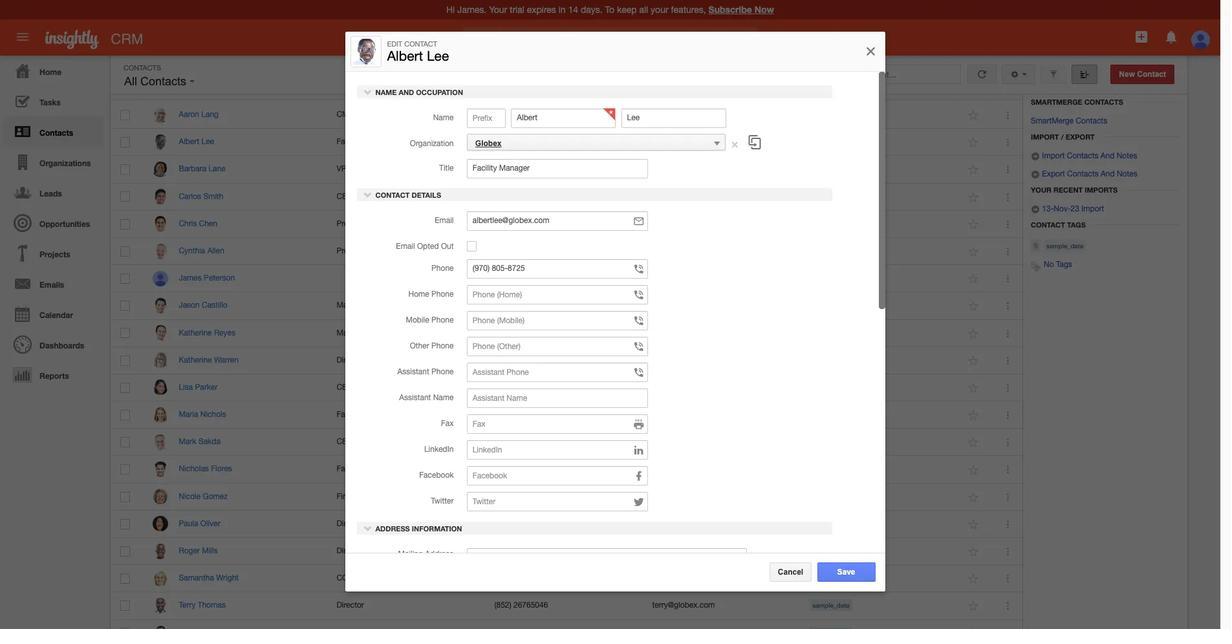 Task type: describe. For each thing, give the bounding box(es) containing it.
facility manager for (44)
[[337, 465, 394, 474]]

phone field image for phone
[[634, 263, 645, 276]]

row containing roger mills
[[111, 538, 1023, 566]]

tags
[[1068, 221, 1086, 229]]

opportunities link
[[3, 208, 104, 238]]

(078)
[[495, 520, 512, 529]]

home link
[[3, 56, 104, 86]]

0 horizontal spatial title
[[336, 83, 352, 93]]

emails link
[[3, 269, 104, 299]]

10 follow image from the top
[[968, 628, 981, 630]]

facilities
[[337, 410, 367, 419]]

ceo cell for (573)
[[327, 184, 485, 211]]

facebook
[[419, 471, 454, 480]]

follow image inside the james peterson row
[[968, 273, 981, 286]]

manager for lee
[[363, 137, 394, 146]]

terry
[[179, 601, 196, 611]]

property for cynthia allen
[[337, 247, 366, 256]]

reyes
[[214, 328, 236, 338]]

jason castillo
[[179, 301, 228, 310]]

aaron.lang@clampett.com
[[653, 110, 743, 119]]

row containing jason castillo
[[111, 293, 1023, 320]]

smartmerge for smartmerge contacts
[[1032, 117, 1074, 126]]

(626) 847-1294 cell
[[485, 347, 643, 375]]

(626)
[[495, 356, 512, 365]]

Search all data.... text field
[[503, 27, 758, 50]]

projects link
[[3, 238, 104, 269]]

×
[[731, 135, 739, 150]]

row containing carlos smith
[[111, 184, 1023, 211]]

paula oliver link
[[179, 520, 227, 529]]

13-
[[1043, 205, 1055, 214]]

lisa parker link
[[179, 383, 224, 392]]

vp
[[337, 165, 347, 174]]

contacts up export contacts and notes link
[[1068, 152, 1099, 161]]

row containing maria nichols
[[111, 402, 1023, 429]]

(34)
[[495, 328, 507, 338]]

all inside contacts all contacts
[[124, 75, 137, 88]]

out
[[441, 242, 454, 251]]

rogeramills@warbucks.com cell
[[643, 538, 801, 566]]

contact inside edit contact albert lee
[[405, 40, 438, 48]]

row containing terry thomas
[[111, 593, 1023, 620]]

facility for lee
[[337, 137, 361, 146]]

9472
[[530, 492, 547, 501]]

(510) 266-3583
[[495, 383, 547, 392]]

contacts
[[1085, 98, 1124, 106]]

phone field image for mobile phone
[[634, 315, 645, 328]]

13-nov-23 import
[[1041, 205, 1105, 214]]

row containing full name
[[111, 76, 1023, 100]]

row containing aaron lang
[[111, 102, 1023, 129]]

list
[[825, 83, 839, 93]]

(714) 324-9472 cell
[[485, 484, 643, 511]]

james peterson
[[179, 274, 235, 283]]

maria nichols link
[[179, 410, 233, 419]]

director for mills
[[337, 547, 364, 556]]

terry@globex.com cell
[[643, 593, 801, 620]]

cancel button
[[770, 563, 812, 582]]

facility manager for (970)
[[337, 137, 394, 146]]

full
[[179, 83, 192, 93]]

assistant for assistant phone
[[398, 367, 430, 376]]

1 horizontal spatial email
[[435, 216, 454, 225]]

follow image for (497) 889-1015
[[968, 219, 981, 231]]

tags
[[1057, 260, 1073, 269]]

smartmerge for smartmerge contacts
[[1032, 98, 1083, 106]]

all contacts button
[[121, 72, 198, 91]]

paula
[[179, 520, 198, 529]]

albert lee
[[179, 137, 214, 146]]

499-
[[514, 547, 530, 556]]

266-
[[514, 383, 530, 392]]

123-
[[526, 465, 541, 474]]

row containing nicole gomez
[[111, 484, 1023, 511]]

324-
[[514, 492, 530, 501]]

tag
[[810, 83, 823, 93]]

contacts up aaron
[[140, 75, 186, 88]]

phone for home phone
[[432, 290, 454, 299]]

mark sakda link
[[179, 438, 227, 447]]

no tags
[[1045, 260, 1073, 269]]

dashboards
[[40, 341, 84, 351]]

facility for flores
[[337, 465, 361, 474]]

property manager cell for chen
[[327, 211, 485, 238]]

poliver@northumbria.edu cell
[[643, 511, 801, 538]]

phone field image for other phone
[[634, 341, 645, 354]]

katherine for katherine reyes
[[179, 328, 212, 338]]

follow image for 1861
[[968, 546, 981, 559]]

chevron down image for address information
[[363, 523, 372, 533]]

(714) 324-9472
[[495, 492, 547, 501]]

lee inside edit contact albert lee
[[427, 48, 449, 63]]

oliver
[[200, 520, 220, 529]]

207-
[[510, 465, 526, 474]]

row containing barbara lane
[[111, 156, 1023, 184]]

sakda
[[199, 438, 221, 447]]

albert inside row
[[179, 137, 199, 146]]

ceo for sakda
[[337, 438, 353, 447]]

manager for nichols
[[369, 410, 400, 419]]

Mailing Street text field
[[467, 548, 747, 580]]

64367228
[[510, 110, 544, 119]]

property for chris chen
[[337, 219, 366, 228]]

and for export contacts and notes
[[1102, 170, 1115, 179]]

full name
[[179, 83, 216, 93]]

save button
[[818, 563, 876, 582]]

(206) 499-1861 cell
[[485, 538, 643, 566]]

row containing chris chen
[[111, 211, 1023, 238]]

finance
[[337, 492, 364, 501]]

facilities manager cell
[[327, 402, 485, 429]]

follow image for (714) 324-9472
[[968, 492, 981, 504]]

terry thomas link
[[179, 601, 232, 611]]

4 follow image from the top
[[968, 246, 981, 258]]

26765046
[[514, 601, 548, 611]]

contacts down contacts
[[1077, 117, 1108, 126]]

albertlee@globex.com cell
[[643, 129, 801, 156]]

other phone
[[410, 341, 454, 350]]

director cell for (852) 26765046
[[327, 593, 485, 620]]

cynthia allen
[[179, 247, 224, 256]]

contact tags
[[1032, 221, 1086, 229]]

ceo for smith
[[337, 192, 353, 201]]

889-
[[514, 219, 530, 228]]

chevron down image for name and occupation
[[363, 87, 372, 96]]

follow image for 1294
[[968, 355, 981, 367]]

ceo for parker
[[337, 383, 353, 392]]

chris chen link
[[179, 219, 224, 228]]

row containing mark sakda
[[111, 429, 1023, 457]]

cmo cell
[[327, 102, 485, 129]]

4567
[[541, 465, 559, 474]]

(510) 266-3583 cell
[[485, 375, 643, 402]]

home for home phone
[[409, 290, 430, 299]]

(497) 889-1015 cell
[[485, 211, 643, 238]]

name up fax
[[433, 393, 454, 402]]

(078) 1623-4369 cell
[[485, 511, 643, 538]]

home for home
[[40, 67, 62, 77]]

2 horizontal spatial email
[[652, 83, 673, 93]]

recruiting
[[375, 520, 411, 529]]

address information
[[374, 524, 462, 533]]

notifications image
[[1164, 29, 1180, 45]]

other
[[410, 341, 430, 350]]

1 horizontal spatial title
[[439, 163, 454, 172]]

aaron.lang@clampett.com cell
[[643, 102, 801, 129]]

phone up (65)
[[494, 83, 518, 93]]

show sidebar image
[[1081, 70, 1090, 79]]

(852) 26765046
[[495, 601, 548, 611]]

james peterson row
[[111, 265, 1023, 293]]

reports link
[[3, 360, 104, 390]]

roger mills
[[179, 547, 218, 556]]

Twitter text field
[[467, 492, 648, 512]]

carlossmith@warbucks.com cell
[[643, 184, 801, 211]]

ceo cell for (334)
[[327, 429, 485, 457]]

follow image for 9840
[[968, 191, 981, 204]]

(573) 957-9840
[[495, 192, 547, 201]]

phone field image for assistant phone
[[634, 367, 645, 380]]

follow image for 4369
[[968, 519, 981, 531]]

import / export
[[1032, 133, 1095, 141]]

10 follow image from the top
[[968, 601, 981, 613]]

text field image for twitter
[[634, 496, 645, 509]]

sample_data for terry@globex.com
[[813, 602, 850, 610]]

sample_data for rogeramills@warbucks.com
[[813, 548, 850, 555]]

phone for mobile phone
[[432, 315, 454, 325]]

1 horizontal spatial address
[[425, 549, 454, 558]]

0 vertical spatial export
[[1066, 133, 1095, 141]]

Assistant Name text field
[[467, 389, 648, 408]]

row containing katherine warren
[[111, 347, 1023, 375]]

gomez
[[203, 492, 228, 501]]

Email text field
[[467, 211, 648, 231]]

622050858
[[510, 328, 548, 338]]

name right full
[[194, 83, 216, 93]]

0 horizontal spatial export
[[1043, 170, 1066, 179]]

calendar
[[40, 311, 73, 320]]

crm
[[111, 31, 143, 47]]

phone for other phone
[[432, 341, 454, 350]]

director cell for (626) 847-1294
[[327, 347, 485, 375]]

name down the occupation
[[433, 113, 454, 122]]

mobile phone
[[406, 315, 454, 325]]

(202) 555-0153
[[495, 410, 547, 419]]

(562) 428-0032 cell
[[485, 293, 643, 320]]

909-
[[514, 438, 530, 447]]

sales
[[358, 165, 377, 174]]

(34) 622050858
[[495, 328, 548, 338]]

3583
[[530, 383, 547, 392]]

organizations link
[[3, 147, 104, 177]]

428-
[[514, 301, 530, 310]]

katherine for katherine warren
[[179, 356, 212, 365]]

0 horizontal spatial address
[[376, 524, 410, 533]]

1294
[[530, 356, 547, 365]]

manager for allen
[[369, 247, 399, 256]]

20 row from the top
[[111, 620, 1023, 630]]

subscribe
[[709, 4, 753, 15]]

navigation containing home
[[0, 56, 104, 390]]

director of recruiting cell
[[327, 511, 485, 538]]

row containing nicholas flores
[[111, 457, 1023, 484]]

row containing paula oliver
[[111, 511, 1023, 538]]

property manager for chris chen
[[337, 219, 399, 228]]



Task type: locate. For each thing, give the bounding box(es) containing it.
contacts up organizations 'link'
[[40, 128, 73, 138]]

contacts down crm
[[124, 64, 161, 72]]

2 ceo cell from the top
[[327, 375, 485, 402]]

1 vertical spatial phone field image
[[634, 341, 645, 354]]

manager cell up assistant phone
[[327, 320, 485, 347]]

home inside dialog
[[409, 290, 430, 299]]

0 horizontal spatial all
[[124, 75, 137, 88]]

(573) 957-9840 cell
[[485, 184, 643, 211]]

phone right the mobile
[[432, 315, 454, 325]]

1 vertical spatial home
[[409, 290, 430, 299]]

2 facility manager cell from the top
[[327, 457, 485, 484]]

9 follow image from the top
[[968, 574, 981, 586]]

follow image for 1658
[[968, 437, 981, 449]]

0 vertical spatial property
[[337, 219, 366, 228]]

phone down other phone
[[432, 367, 454, 376]]

assistant down other
[[398, 367, 430, 376]]

navigation
[[0, 56, 104, 390]]

follow image for (65) 64367228
[[968, 109, 981, 122]]

albert up and
[[387, 48, 423, 63]]

finance director cell
[[327, 484, 485, 511]]

ceo cell down sales
[[327, 184, 485, 211]]

7 row from the top
[[111, 238, 1023, 265]]

2 smartmerge from the top
[[1032, 117, 1074, 126]]

samantha wright link
[[179, 574, 245, 583]]

sample_data link
[[1045, 240, 1087, 253]]

(510)
[[495, 383, 512, 392]]

(562)
[[495, 301, 512, 310]]

(419) 176-2116 cell
[[485, 156, 643, 184]]

1 vertical spatial export
[[1043, 170, 1066, 179]]

1 property manager from the top
[[337, 219, 399, 228]]

row containing katherine reyes
[[111, 320, 1023, 347]]

(206)
[[495, 547, 512, 556]]

13-nov-23 import link
[[1032, 205, 1105, 214]]

property manager cell for allen
[[327, 238, 485, 265]]

2 manager cell from the top
[[327, 320, 485, 347]]

katherine warren
[[179, 356, 239, 365]]

(34) 622050858 cell
[[485, 320, 643, 347]]

2 vertical spatial email
[[396, 242, 415, 251]]

2 director cell from the top
[[327, 538, 485, 566]]

First Name text field
[[511, 108, 616, 128]]

ceo cell down other
[[327, 375, 485, 402]]

facility manager up finance director
[[337, 465, 394, 474]]

Phone (Home) text field
[[467, 285, 648, 304]]

phone up mobile phone
[[432, 290, 454, 299]]

0 horizontal spatial email
[[396, 242, 415, 251]]

director cell down the address information
[[327, 538, 485, 566]]

0 vertical spatial import
[[1032, 133, 1060, 141]]

text field image for linkedin
[[634, 444, 645, 457]]

phone right other
[[432, 341, 454, 350]]

copy phone and address details from linked organization image
[[748, 136, 763, 149]]

0 vertical spatial chevron down image
[[363, 87, 372, 96]]

chen
[[199, 219, 218, 228]]

0 horizontal spatial albert
[[179, 137, 199, 146]]

18 row from the top
[[111, 566, 1023, 593]]

assistant down assistant phone
[[399, 393, 431, 402]]

contacts all contacts
[[124, 64, 190, 88]]

smith
[[203, 192, 224, 201]]

follow image for (562) 428-0032
[[968, 301, 981, 313]]

ceo cell
[[327, 184, 485, 211], [327, 375, 485, 402], [327, 429, 485, 457]]

Phone (Mobile) text field
[[467, 311, 648, 330]]

1 smartmerge from the top
[[1032, 98, 1083, 106]]

ceo up facilities on the left of page
[[337, 383, 353, 392]]

1 ceo cell from the top
[[327, 184, 485, 211]]

address down information
[[425, 549, 454, 558]]

notes up imports
[[1118, 170, 1138, 179]]

contacts up your recent imports
[[1068, 170, 1099, 179]]

jason castillo link
[[179, 301, 234, 310]]

facilities manager
[[337, 410, 400, 419]]

12 row from the top
[[111, 402, 1023, 429]]

now
[[755, 4, 775, 15]]

director up coo
[[337, 547, 364, 556]]

all down crm
[[124, 75, 137, 88]]

albertlee@globex.com
[[653, 137, 729, 146]]

(970) 805-8725
[[495, 137, 547, 146]]

rogeramills@warbucks.com
[[653, 547, 748, 556]]

2 phone field image from the top
[[634, 341, 645, 354]]

(206) 499-1861
[[495, 547, 547, 556]]

(573)
[[495, 192, 512, 201]]

email left opted
[[396, 242, 415, 251]]

1 vertical spatial chevron down image
[[363, 523, 372, 533]]

manager for chen
[[369, 219, 399, 228]]

7 follow image from the top
[[968, 519, 981, 531]]

0 horizontal spatial home
[[40, 67, 62, 77]]

0 vertical spatial of
[[349, 165, 356, 174]]

× button
[[731, 135, 739, 150]]

facility manager cell
[[327, 129, 485, 156], [327, 457, 485, 484]]

3 text field image from the top
[[634, 496, 645, 509]]

albert inside edit contact albert lee
[[387, 48, 423, 63]]

calendar link
[[3, 299, 104, 329]]

of for director
[[366, 520, 373, 529]]

terry@globex.com
[[653, 601, 715, 611]]

0 vertical spatial albert
[[387, 48, 423, 63]]

text field image for facebook
[[634, 470, 645, 483]]

6 row from the top
[[111, 211, 1023, 238]]

follow image for 8725
[[968, 137, 981, 149]]

email up out
[[435, 216, 454, 225]]

smartmerge up /
[[1032, 117, 1074, 126]]

export up the your
[[1043, 170, 1066, 179]]

1 manager cell from the top
[[327, 293, 485, 320]]

0 vertical spatial facility
[[337, 137, 361, 146]]

0 vertical spatial ceo
[[337, 192, 353, 201]]

of for vp
[[349, 165, 356, 174]]

ceo left chevron down image
[[337, 192, 353, 201]]

cell
[[643, 156, 801, 184], [643, 211, 801, 238], [485, 238, 643, 265], [643, 238, 801, 265], [327, 265, 485, 293], [485, 265, 643, 293], [643, 265, 801, 293], [801, 265, 958, 293], [643, 293, 801, 320], [643, 320, 801, 347], [643, 347, 801, 375], [643, 375, 801, 402], [643, 402, 801, 429], [643, 429, 801, 457], [643, 457, 801, 484], [643, 484, 801, 511], [485, 566, 643, 593], [643, 566, 801, 593], [143, 620, 169, 630], [169, 620, 327, 630], [327, 620, 485, 630], [485, 620, 643, 630], [643, 620, 801, 630], [991, 620, 1023, 630]]

katherine reyes
[[179, 328, 236, 338]]

0 vertical spatial email
[[652, 83, 673, 93]]

facility manager cell for (970)
[[327, 129, 485, 156]]

None checkbox
[[120, 83, 130, 93], [121, 110, 130, 120], [121, 137, 130, 148], [121, 192, 130, 202], [121, 219, 130, 230], [467, 241, 477, 251], [121, 246, 130, 257], [121, 328, 130, 339], [121, 356, 130, 366], [121, 383, 130, 393], [121, 465, 130, 475], [121, 601, 130, 612], [121, 629, 130, 630], [120, 83, 130, 93], [121, 110, 130, 120], [121, 137, 130, 148], [121, 192, 130, 202], [121, 219, 130, 230], [467, 241, 477, 251], [121, 246, 130, 257], [121, 328, 130, 339], [121, 356, 130, 366], [121, 383, 130, 393], [121, 465, 130, 475], [121, 601, 130, 612], [121, 629, 130, 630]]

0 vertical spatial lee
[[427, 48, 449, 63]]

follow image
[[968, 109, 981, 122], [968, 164, 981, 176], [968, 219, 981, 231], [968, 246, 981, 258], [968, 273, 981, 286], [968, 301, 981, 313], [968, 382, 981, 395], [968, 410, 981, 422], [968, 492, 981, 504], [968, 628, 981, 630]]

0 vertical spatial katherine
[[179, 328, 212, 338]]

manager cell
[[327, 293, 485, 320], [327, 320, 485, 347]]

(202) 555-0153 cell
[[485, 402, 643, 429]]

and up imports
[[1102, 170, 1115, 179]]

(497)
[[495, 219, 512, 228]]

2 ceo from the top
[[337, 383, 353, 392]]

0 vertical spatial ceo cell
[[327, 184, 485, 211]]

home up the mobile
[[409, 290, 430, 299]]

9840
[[530, 192, 547, 201]]

samantha
[[179, 574, 214, 583]]

organization
[[410, 139, 454, 148]]

Phone text field
[[467, 259, 648, 279]]

0 vertical spatial title
[[336, 83, 352, 93]]

director inside director of recruiting cell
[[337, 520, 364, 529]]

tag list
[[810, 83, 839, 93]]

opportunities
[[40, 219, 90, 229]]

2 property manager cell from the top
[[327, 238, 485, 265]]

phone field image
[[634, 289, 645, 302], [634, 341, 645, 354]]

refresh list image
[[977, 70, 989, 79]]

director inside finance director cell
[[366, 492, 394, 501]]

import left /
[[1032, 133, 1060, 141]]

lisa
[[179, 383, 193, 392]]

home inside navigation
[[40, 67, 62, 77]]

0 horizontal spatial of
[[349, 165, 356, 174]]

5 row from the top
[[111, 184, 1023, 211]]

0 vertical spatial director cell
[[327, 347, 485, 375]]

tasks
[[40, 98, 61, 107]]

1 row from the top
[[111, 76, 1023, 100]]

1 vertical spatial import
[[1043, 152, 1066, 161]]

4 row from the top
[[111, 156, 1023, 184]]

2 facility manager from the top
[[337, 465, 394, 474]]

manager inside cell
[[369, 410, 400, 419]]

1 horizontal spatial lee
[[427, 48, 449, 63]]

3 phone field image from the top
[[634, 367, 645, 380]]

(334) 909-1658 cell
[[485, 429, 643, 457]]

contact right new
[[1138, 70, 1167, 79]]

957-
[[514, 192, 530, 201]]

coo
[[337, 574, 354, 583]]

1 vertical spatial email
[[435, 216, 454, 225]]

3 ceo cell from the top
[[327, 429, 485, 457]]

1 property manager cell from the top
[[327, 211, 485, 238]]

row group containing aaron lang
[[111, 102, 1023, 630]]

albert down aaron
[[179, 137, 199, 146]]

import for import / export
[[1032, 133, 1060, 141]]

assistant for assistant name
[[399, 393, 431, 402]]

director for thomas
[[337, 601, 364, 611]]

all inside 'all' link
[[476, 34, 486, 44]]

facility manager cell for (44)
[[327, 457, 485, 484]]

director for warren
[[337, 356, 364, 365]]

2 vertical spatial ceo cell
[[327, 429, 485, 457]]

1 vertical spatial lee
[[202, 137, 214, 146]]

contact down 13-
[[1032, 221, 1066, 229]]

carlos
[[179, 192, 201, 201]]

17 row from the top
[[111, 538, 1023, 566]]

facility manager cell down linkedin
[[327, 457, 485, 484]]

(334)
[[495, 438, 512, 447]]

contact right chevron down image
[[376, 191, 410, 199]]

1 katherine from the top
[[179, 328, 212, 338]]

maria
[[179, 410, 198, 419]]

0 vertical spatial and
[[1101, 152, 1115, 161]]

close image
[[865, 44, 878, 59]]

facility up finance
[[337, 465, 361, 474]]

no
[[1045, 260, 1055, 269]]

facility manager up sales
[[337, 137, 394, 146]]

bin
[[1080, 82, 1093, 91]]

address up mailing
[[376, 524, 410, 533]]

flores
[[211, 465, 232, 474]]

(852)
[[495, 601, 512, 611]]

Prefix text field
[[467, 108, 506, 128]]

title down "organization"
[[439, 163, 454, 172]]

dialog
[[345, 31, 886, 630]]

1 vertical spatial text field image
[[634, 470, 645, 483]]

globex link
[[467, 134, 726, 151]]

smartmerge down 'recycle'
[[1032, 98, 1083, 106]]

0 vertical spatial facility manager cell
[[327, 129, 485, 156]]

9 follow image from the top
[[968, 492, 981, 504]]

0 vertical spatial address
[[376, 524, 410, 533]]

4 follow image from the top
[[968, 355, 981, 367]]

8725
[[530, 137, 547, 146]]

finance director
[[337, 492, 394, 501]]

2 katherine from the top
[[179, 356, 212, 365]]

3 follow image from the top
[[968, 219, 981, 231]]

lee down the lang
[[202, 137, 214, 146]]

1 vertical spatial ceo
[[337, 383, 353, 392]]

row
[[111, 76, 1023, 100], [111, 102, 1023, 129], [111, 129, 1023, 156], [111, 156, 1023, 184], [111, 184, 1023, 211], [111, 211, 1023, 238], [111, 238, 1023, 265], [111, 293, 1023, 320], [111, 320, 1023, 347], [111, 347, 1023, 375], [111, 375, 1023, 402], [111, 402, 1023, 429], [111, 429, 1023, 457], [111, 457, 1023, 484], [111, 484, 1023, 511], [111, 511, 1023, 538], [111, 538, 1023, 566], [111, 566, 1023, 593], [111, 593, 1023, 620], [111, 620, 1023, 630]]

13 row from the top
[[111, 429, 1023, 457]]

(626) 847-1294
[[495, 356, 547, 365]]

manager cell for (34)
[[327, 320, 485, 347]]

1 phone field image from the top
[[634, 263, 645, 276]]

notes up export contacts and notes
[[1118, 152, 1138, 161]]

6 follow image from the top
[[968, 301, 981, 313]]

director up facilities on the left of page
[[337, 356, 364, 365]]

jason
[[179, 301, 200, 310]]

1 chevron down image from the top
[[363, 87, 372, 96]]

export right /
[[1066, 133, 1095, 141]]

0 vertical spatial phone field image
[[634, 289, 645, 302]]

5 follow image from the top
[[968, 273, 981, 286]]

ceo
[[337, 192, 353, 201], [337, 383, 353, 392], [337, 438, 353, 447]]

email up 'last name' text field at the top right
[[652, 83, 673, 93]]

katherine down jason
[[179, 328, 212, 338]]

0 vertical spatial smartmerge
[[1032, 98, 1083, 106]]

mobile
[[406, 315, 430, 325]]

export contacts and notes link
[[1032, 170, 1138, 179]]

0 vertical spatial notes
[[1118, 152, 1138, 161]]

details
[[412, 191, 441, 199]]

2 facility from the top
[[337, 465, 361, 474]]

manager
[[363, 137, 394, 146], [369, 219, 399, 228], [369, 247, 399, 256], [337, 301, 367, 310], [337, 328, 367, 338], [369, 410, 400, 419], [363, 465, 394, 474]]

1 vertical spatial and
[[1102, 170, 1115, 179]]

1 follow image from the top
[[968, 137, 981, 149]]

import for import contacts and notes
[[1043, 152, 1066, 161]]

nicholas
[[179, 465, 209, 474]]

notes for export contacts and notes
[[1118, 170, 1138, 179]]

1 horizontal spatial export
[[1066, 133, 1095, 141]]

/
[[1062, 133, 1064, 141]]

2 property manager from the top
[[337, 247, 399, 256]]

lee up the occupation
[[427, 48, 449, 63]]

property manager cell up home phone
[[327, 238, 485, 265]]

0 vertical spatial home
[[40, 67, 62, 77]]

nicholas flores link
[[179, 465, 239, 474]]

nichols
[[200, 410, 226, 419]]

3 ceo from the top
[[337, 438, 353, 447]]

contacts
[[124, 64, 161, 72], [140, 75, 186, 88], [1077, 117, 1108, 126], [40, 128, 73, 138], [1068, 152, 1099, 161], [1068, 170, 1099, 179]]

10 row from the top
[[111, 347, 1023, 375]]

all right edit contact albert lee
[[476, 34, 486, 44]]

katherine up lisa parker
[[179, 356, 212, 365]]

and
[[1101, 152, 1115, 161], [1102, 170, 1115, 179]]

Facebook text field
[[467, 466, 648, 486]]

(44) 207-123-4567 cell
[[485, 457, 643, 484]]

2 phone field image from the top
[[634, 315, 645, 328]]

chevron down image left and
[[363, 87, 372, 96]]

7 follow image from the top
[[968, 382, 981, 395]]

1 phone field image from the top
[[634, 289, 645, 302]]

1 vertical spatial facility manager cell
[[327, 457, 485, 484]]

ceo down facilities on the left of page
[[337, 438, 353, 447]]

facility manager cell up sales
[[327, 129, 485, 156]]

of left "recruiting"
[[366, 520, 373, 529]]

name left and
[[376, 87, 397, 96]]

contacts inside contacts link
[[40, 128, 73, 138]]

0 vertical spatial property manager
[[337, 219, 399, 228]]

1 ceo from the top
[[337, 192, 353, 201]]

director down finance
[[337, 520, 364, 529]]

james
[[179, 274, 202, 283]]

1 vertical spatial director cell
[[327, 538, 485, 566]]

all link
[[463, 27, 503, 50]]

row containing cynthia allen
[[111, 238, 1023, 265]]

and for import contacts and notes
[[1101, 152, 1115, 161]]

twitter
[[431, 497, 454, 506]]

mailing address
[[398, 549, 454, 558]]

1 facility from the top
[[337, 137, 361, 146]]

of right the vp
[[349, 165, 356, 174]]

facility manager
[[337, 137, 394, 146], [337, 465, 394, 474]]

manager cell for (562)
[[327, 293, 485, 320]]

14 row from the top
[[111, 457, 1023, 484]]

assistant name
[[399, 393, 454, 402]]

director cell
[[327, 347, 485, 375], [327, 538, 485, 566], [327, 593, 485, 620]]

(970) 805-8725 cell
[[485, 129, 643, 156]]

1 vertical spatial title
[[439, 163, 454, 172]]

follow image for (510) 266-3583
[[968, 382, 981, 395]]

follow image for 123-
[[968, 464, 981, 477]]

2 vertical spatial import
[[1082, 205, 1105, 214]]

Search this list... text field
[[816, 65, 962, 84]]

row containing lisa parker
[[111, 375, 1023, 402]]

import down /
[[1043, 152, 1066, 161]]

property manager cell up email opted out
[[327, 211, 485, 238]]

edit contact albert lee
[[387, 40, 449, 63]]

opted
[[417, 242, 439, 251]]

1 follow image from the top
[[968, 109, 981, 122]]

2 vertical spatial director cell
[[327, 593, 485, 620]]

director down coo
[[337, 601, 364, 611]]

5 follow image from the top
[[968, 437, 981, 449]]

row containing samantha wright
[[111, 566, 1023, 593]]

s
[[1034, 242, 1039, 250]]

Assistant Phone text field
[[467, 363, 648, 382]]

edit
[[387, 40, 403, 48]]

1 vertical spatial albert
[[179, 137, 199, 146]]

follow image
[[968, 137, 981, 149], [968, 191, 981, 204], [968, 328, 981, 340], [968, 355, 981, 367], [968, 437, 981, 449], [968, 464, 981, 477], [968, 519, 981, 531], [968, 546, 981, 559], [968, 574, 981, 586], [968, 601, 981, 613]]

contact right edit
[[405, 40, 438, 48]]

chevron down image
[[363, 190, 372, 199]]

8 follow image from the top
[[968, 410, 981, 422]]

sample_data for carlossmith@warbucks.com
[[813, 193, 850, 200]]

ceo cell for (510)
[[327, 375, 485, 402]]

1 property from the top
[[337, 219, 366, 228]]

phone field image
[[634, 263, 645, 276], [634, 315, 645, 328], [634, 367, 645, 380], [634, 418, 645, 431]]

1 facility manager cell from the top
[[327, 129, 485, 156]]

1 horizontal spatial of
[[366, 520, 373, 529]]

chevron down image left "recruiting"
[[363, 523, 372, 533]]

0 vertical spatial assistant
[[398, 367, 430, 376]]

0032
[[530, 301, 547, 310]]

16 row from the top
[[111, 511, 1023, 538]]

lee inside row
[[202, 137, 214, 146]]

19 row from the top
[[111, 593, 1023, 620]]

2 row from the top
[[111, 102, 1023, 129]]

(078) 1623-4369
[[495, 520, 551, 529]]

manager cell up other
[[327, 293, 485, 320]]

new contact link
[[1111, 65, 1175, 84]]

8 follow image from the top
[[968, 546, 981, 559]]

2 follow image from the top
[[968, 164, 981, 176]]

title up cmo
[[336, 83, 352, 93]]

1 vertical spatial address
[[425, 549, 454, 558]]

Last Name text field
[[622, 108, 726, 128]]

2 property from the top
[[337, 247, 366, 256]]

1 vertical spatial facility manager
[[337, 465, 394, 474]]

1 text field image from the top
[[634, 444, 645, 457]]

3 director cell from the top
[[327, 593, 485, 620]]

2 notes from the top
[[1118, 170, 1138, 179]]

(562) 428-0032
[[495, 301, 547, 310]]

follow image for (202) 555-0153
[[968, 410, 981, 422]]

phone down out
[[432, 264, 454, 273]]

2 vertical spatial ceo
[[337, 438, 353, 447]]

notes for import contacts and notes
[[1118, 152, 1138, 161]]

assistant phone
[[398, 367, 454, 376]]

facility down cmo
[[337, 137, 361, 146]]

export contacts and notes
[[1041, 170, 1138, 179]]

row containing albert lee
[[111, 129, 1023, 156]]

import right 23
[[1082, 205, 1105, 214]]

1 notes from the top
[[1118, 152, 1138, 161]]

9 row from the top
[[111, 320, 1023, 347]]

recent
[[1054, 186, 1084, 194]]

0 vertical spatial all
[[476, 34, 486, 44]]

phone
[[494, 83, 518, 93], [432, 264, 454, 273], [432, 290, 454, 299], [432, 315, 454, 325], [432, 341, 454, 350], [432, 367, 454, 376]]

ceo cell up "facebook"
[[327, 429, 485, 457]]

1 vertical spatial property manager
[[337, 247, 399, 256]]

property manager for cynthia allen
[[337, 247, 399, 256]]

8 row from the top
[[111, 293, 1023, 320]]

follow image for (419) 176-2116
[[968, 164, 981, 176]]

1 vertical spatial of
[[366, 520, 373, 529]]

Title text field
[[467, 159, 648, 178]]

2 chevron down image from the top
[[363, 523, 372, 533]]

15 row from the top
[[111, 484, 1023, 511]]

coo cell
[[327, 566, 485, 593]]

phone field image for home phone
[[634, 289, 645, 302]]

2 text field image from the top
[[634, 470, 645, 483]]

0 vertical spatial text field image
[[634, 444, 645, 457]]

1 vertical spatial notes
[[1118, 170, 1138, 179]]

1 director cell from the top
[[327, 347, 485, 375]]

director cell up assistant name
[[327, 347, 485, 375]]

1 horizontal spatial albert
[[387, 48, 423, 63]]

1 vertical spatial all
[[124, 75, 137, 88]]

4 phone field image from the top
[[634, 418, 645, 431]]

vp of sales cell
[[327, 156, 485, 184]]

manager for flores
[[363, 465, 394, 474]]

phone for assistant phone
[[432, 367, 454, 376]]

1 vertical spatial katherine
[[179, 356, 212, 365]]

(65) 64367228 cell
[[485, 102, 643, 129]]

dialog containing albert lee
[[345, 31, 886, 630]]

LinkedIn text field
[[467, 440, 648, 460]]

director cell down mailing
[[327, 593, 485, 620]]

and up export contacts and notes
[[1101, 152, 1115, 161]]

(852) 26765046 cell
[[485, 593, 643, 620]]

director of recruiting
[[337, 520, 411, 529]]

3 follow image from the top
[[968, 328, 981, 340]]

1 vertical spatial property
[[337, 247, 366, 256]]

3 row from the top
[[111, 129, 1023, 156]]

director up the director of recruiting
[[366, 492, 394, 501]]

0 horizontal spatial lee
[[202, 137, 214, 146]]

nicole gomez
[[179, 492, 228, 501]]

1 vertical spatial assistant
[[399, 393, 431, 402]]

barbara lane
[[179, 165, 226, 174]]

Phone (Other) text field
[[467, 337, 648, 356]]

1 vertical spatial smartmerge
[[1032, 117, 1074, 126]]

1 facility manager from the top
[[337, 137, 394, 146]]

1 vertical spatial ceo cell
[[327, 375, 485, 402]]

6 follow image from the top
[[968, 464, 981, 477]]

contacts link
[[3, 116, 104, 147]]

1 horizontal spatial all
[[476, 34, 486, 44]]

new contact
[[1120, 70, 1167, 79]]

property manager cell
[[327, 211, 485, 238], [327, 238, 485, 265]]

1 horizontal spatial home
[[409, 290, 430, 299]]

parker
[[195, 383, 218, 392]]

home up tasks link
[[40, 67, 62, 77]]

poliver@northumbria.edu
[[653, 520, 739, 529]]

phone field image for fax
[[634, 418, 645, 431]]

Fax text field
[[467, 414, 648, 434]]

0 vertical spatial facility manager
[[337, 137, 394, 146]]

chevron down image
[[363, 87, 372, 96], [363, 523, 372, 533]]

None checkbox
[[121, 165, 130, 175], [121, 274, 130, 284], [121, 301, 130, 311], [121, 410, 130, 421], [121, 438, 130, 448], [121, 492, 130, 503], [121, 520, 130, 530], [121, 547, 130, 557], [121, 574, 130, 584], [121, 165, 130, 175], [121, 274, 130, 284], [121, 301, 130, 311], [121, 410, 130, 421], [121, 438, 130, 448], [121, 492, 130, 503], [121, 520, 130, 530], [121, 547, 130, 557], [121, 574, 130, 584]]

2 follow image from the top
[[968, 191, 981, 204]]

mark
[[179, 438, 196, 447]]

11 row from the top
[[111, 375, 1023, 402]]

2 vertical spatial text field image
[[634, 496, 645, 509]]

sample_data for poliver@northumbria.edu
[[813, 520, 850, 528]]

director cell for (206) 499-1861
[[327, 538, 485, 566]]

row group
[[111, 102, 1023, 630]]

warren
[[214, 356, 239, 365]]

text field image
[[634, 444, 645, 457], [634, 470, 645, 483], [634, 496, 645, 509]]

1 vertical spatial facility
[[337, 465, 361, 474]]



Task type: vqa. For each thing, say whether or not it's contained in the screenshot.
Manager related to Chen
yes



